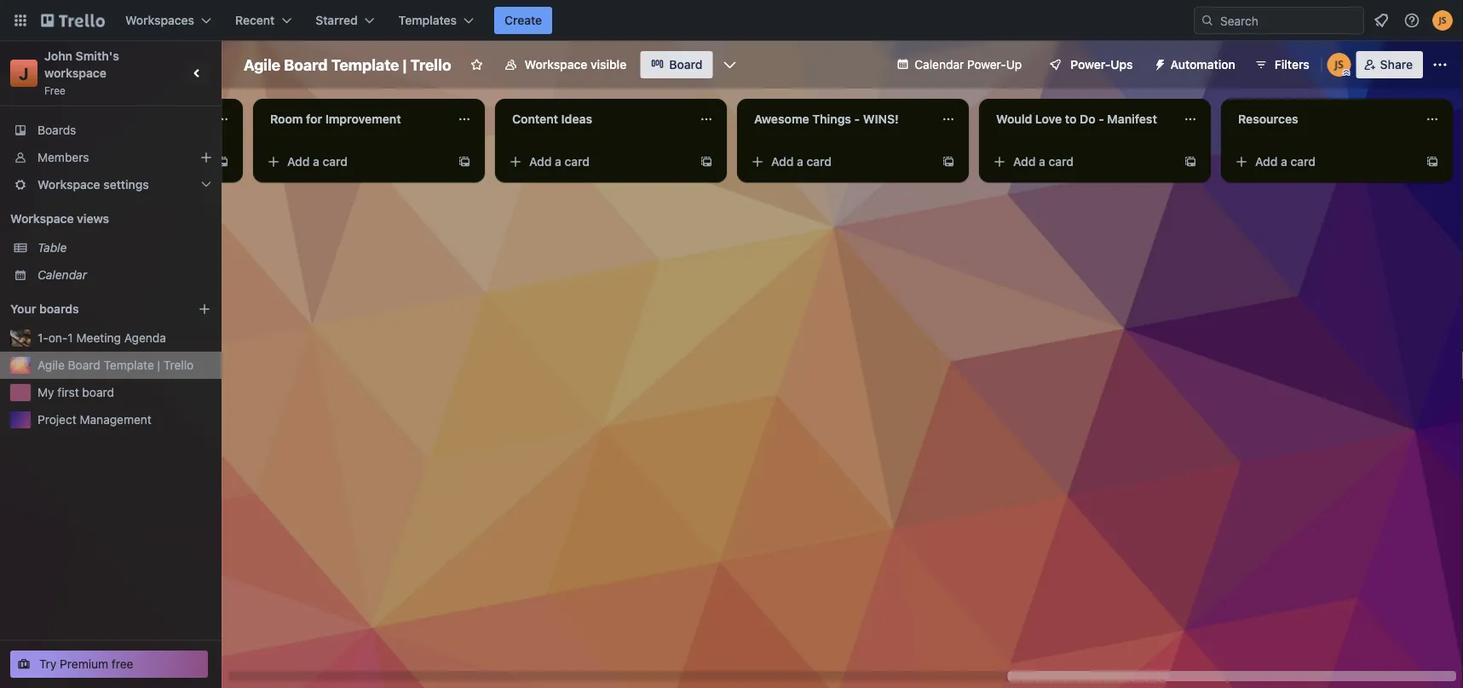 Task type: describe. For each thing, give the bounding box(es) containing it.
search image
[[1201, 14, 1214, 27]]

my
[[37, 386, 54, 400]]

try
[[39, 658, 57, 672]]

card for for
[[323, 155, 348, 169]]

board
[[82, 386, 114, 400]]

my first board link
[[37, 384, 211, 401]]

starred button
[[305, 7, 385, 34]]

customize views image
[[721, 56, 738, 73]]

workspace for workspace settings
[[37, 178, 100, 192]]

create from template… image for resources
[[1426, 155, 1439, 169]]

5 add a card button from the left
[[1228, 148, 1419, 176]]

0 horizontal spatial agile board template | trello
[[37, 358, 194, 372]]

Content Ideas text field
[[502, 106, 689, 133]]

calendar for calendar
[[37, 268, 87, 282]]

add for would
[[1013, 155, 1036, 169]]

ideas
[[561, 112, 592, 126]]

add for awesome
[[771, 155, 794, 169]]

- inside text box
[[1099, 112, 1104, 126]]

views
[[77, 212, 109, 226]]

premium
[[60, 658, 108, 672]]

john smith (johnsmith38824343) image
[[1433, 10, 1453, 31]]

back to home image
[[41, 7, 105, 34]]

recent
[[235, 13, 275, 27]]

table link
[[37, 239, 211, 257]]

0 horizontal spatial board
[[68, 358, 100, 372]]

workspaces
[[125, 13, 194, 27]]

boards
[[39, 302, 79, 316]]

room
[[270, 112, 303, 126]]

1
[[68, 331, 73, 345]]

would love to do - manifest
[[996, 112, 1157, 126]]

your boards with 4 items element
[[10, 299, 172, 320]]

open information menu image
[[1404, 12, 1421, 29]]

card for ideas
[[565, 155, 590, 169]]

board inside text field
[[284, 55, 328, 74]]

j
[[19, 63, 29, 83]]

try premium free
[[39, 658, 133, 672]]

1 create from template… image from the left
[[216, 155, 229, 169]]

template inside board name text field
[[331, 55, 399, 74]]

project management
[[37, 413, 152, 427]]

j link
[[10, 60, 37, 87]]

5 a from the left
[[1281, 155, 1288, 169]]

Search field
[[1214, 8, 1364, 33]]

1 vertical spatial |
[[157, 358, 160, 372]]

templates button
[[388, 7, 484, 34]]

to
[[1065, 112, 1077, 126]]

try premium free button
[[10, 651, 208, 678]]

table
[[37, 241, 67, 255]]

5 add a card from the left
[[1255, 155, 1316, 169]]

love
[[1035, 112, 1062, 126]]

a for things
[[797, 155, 804, 169]]

power-ups
[[1071, 58, 1133, 72]]

workspace for workspace visible
[[525, 58, 587, 72]]

power- inside button
[[1071, 58, 1111, 72]]

trello inside board name text field
[[410, 55, 451, 74]]

workspaces button
[[115, 7, 222, 34]]

sm image
[[1147, 51, 1171, 75]]

content
[[512, 112, 558, 126]]

5 add from the left
[[1255, 155, 1278, 169]]

agenda
[[124, 331, 166, 345]]

free
[[44, 84, 66, 96]]

- inside text field
[[854, 112, 860, 126]]

a for ideas
[[555, 155, 562, 169]]

agile inside board name text field
[[244, 55, 281, 74]]

free
[[112, 658, 133, 672]]

calendar for calendar power-up
[[915, 58, 964, 72]]

create from template… image for content ideas
[[700, 155, 713, 169]]

ups
[[1111, 58, 1133, 72]]

5 card from the left
[[1291, 155, 1316, 169]]

create
[[505, 13, 542, 27]]

calendar link
[[37, 267, 211, 284]]

management
[[80, 413, 152, 427]]

on-
[[48, 331, 68, 345]]

workspace settings
[[37, 178, 149, 192]]

card for love
[[1049, 155, 1074, 169]]

add a card for ideas
[[529, 155, 590, 169]]

manifest
[[1107, 112, 1157, 126]]

board link
[[640, 51, 713, 78]]

members
[[37, 150, 89, 164]]

show menu image
[[1432, 56, 1449, 73]]

for
[[306, 112, 322, 126]]

john smith's workspace free
[[44, 49, 122, 96]]

1 power- from the left
[[967, 58, 1006, 72]]

calendar power-up link
[[886, 51, 1032, 78]]

smith's
[[76, 49, 119, 63]]

starred
[[316, 13, 358, 27]]

create button
[[494, 7, 552, 34]]

wins!
[[863, 112, 899, 126]]



Task type: locate. For each thing, give the bounding box(es) containing it.
1 a from the left
[[313, 155, 320, 169]]

2 horizontal spatial board
[[669, 58, 703, 72]]

template down starred popup button
[[331, 55, 399, 74]]

add down awesome
[[771, 155, 794, 169]]

0 vertical spatial trello
[[410, 55, 451, 74]]

add a card down 'resources'
[[1255, 155, 1316, 169]]

filters
[[1275, 58, 1310, 72]]

Would Love to Do - Manifest text field
[[986, 106, 1174, 133]]

4 card from the left
[[1049, 155, 1074, 169]]

room for improvement
[[270, 112, 401, 126]]

workspace
[[525, 58, 587, 72], [37, 178, 100, 192], [10, 212, 74, 226]]

a down 'resources'
[[1281, 155, 1288, 169]]

3 a from the left
[[797, 155, 804, 169]]

1 add a card button from the left
[[260, 148, 451, 176]]

template down 1-on-1 meeting agenda 'link'
[[104, 358, 154, 372]]

add a card down awesome
[[771, 155, 832, 169]]

1 create from template… image from the left
[[700, 155, 713, 169]]

agile board template | trello down 1-on-1 meeting agenda 'link'
[[37, 358, 194, 372]]

2 power- from the left
[[1071, 58, 1111, 72]]

your boards
[[10, 302, 79, 316]]

content ideas
[[512, 112, 592, 126]]

1 vertical spatial workspace
[[37, 178, 100, 192]]

2 add a card from the left
[[529, 155, 590, 169]]

primary element
[[0, 0, 1463, 41]]

workspace settings button
[[0, 171, 222, 199]]

4 add a card from the left
[[1013, 155, 1074, 169]]

card down 'resources' text field
[[1291, 155, 1316, 169]]

workspace visible button
[[494, 51, 637, 78]]

add
[[287, 155, 310, 169], [529, 155, 552, 169], [771, 155, 794, 169], [1013, 155, 1036, 169], [1255, 155, 1278, 169]]

|
[[403, 55, 407, 74], [157, 358, 160, 372]]

agile down the recent dropdown button
[[244, 55, 281, 74]]

recent button
[[225, 7, 302, 34]]

resources
[[1238, 112, 1299, 126]]

automation button
[[1147, 51, 1246, 78]]

power- up the would
[[967, 58, 1006, 72]]

1 - from the left
[[854, 112, 860, 126]]

things
[[812, 112, 851, 126]]

a
[[313, 155, 320, 169], [555, 155, 562, 169], [797, 155, 804, 169], [1039, 155, 1046, 169], [1281, 155, 1288, 169]]

a for for
[[313, 155, 320, 169]]

share button
[[1357, 51, 1423, 78]]

calendar
[[915, 58, 964, 72], [37, 268, 87, 282]]

1 horizontal spatial agile board template | trello
[[244, 55, 451, 74]]

create from template… image for would love to do - manifest
[[1184, 155, 1197, 169]]

4 a from the left
[[1039, 155, 1046, 169]]

add a card for for
[[287, 155, 348, 169]]

Resources text field
[[1228, 106, 1416, 133]]

workspace visible
[[525, 58, 627, 72]]

a down for
[[313, 155, 320, 169]]

3 create from template… image from the left
[[942, 155, 955, 169]]

add a card down for
[[287, 155, 348, 169]]

1 horizontal spatial create from template… image
[[1184, 155, 1197, 169]]

card
[[323, 155, 348, 169], [565, 155, 590, 169], [807, 155, 832, 169], [1049, 155, 1074, 169], [1291, 155, 1316, 169]]

2 vertical spatial workspace
[[10, 212, 74, 226]]

0 vertical spatial agile
[[244, 55, 281, 74]]

trello
[[410, 55, 451, 74], [164, 358, 194, 372]]

1 card from the left
[[323, 155, 348, 169]]

add a card for love
[[1013, 155, 1074, 169]]

3 add from the left
[[771, 155, 794, 169]]

0 vertical spatial calendar
[[915, 58, 964, 72]]

boards
[[37, 123, 76, 137]]

1 add from the left
[[287, 155, 310, 169]]

workspace views
[[10, 212, 109, 226]]

template
[[331, 55, 399, 74], [104, 358, 154, 372]]

2 a from the left
[[555, 155, 562, 169]]

workspace
[[44, 66, 107, 80]]

board left customize views image
[[669, 58, 703, 72]]

calendar power-up
[[915, 58, 1022, 72]]

1 vertical spatial trello
[[164, 358, 194, 372]]

1 horizontal spatial power-
[[1071, 58, 1111, 72]]

a down the content ideas
[[555, 155, 562, 169]]

| inside board name text field
[[403, 55, 407, 74]]

0 vertical spatial workspace
[[525, 58, 587, 72]]

project
[[37, 413, 76, 427]]

0 horizontal spatial |
[[157, 358, 160, 372]]

power-
[[967, 58, 1006, 72], [1071, 58, 1111, 72]]

add board image
[[198, 303, 211, 316]]

add a card button down awesome things - wins! text field
[[744, 148, 935, 176]]

board
[[284, 55, 328, 74], [669, 58, 703, 72], [68, 358, 100, 372]]

1-on-1 meeting agenda
[[37, 331, 166, 345]]

0 vertical spatial template
[[331, 55, 399, 74]]

2 add from the left
[[529, 155, 552, 169]]

john smith (johnsmith38824343) image
[[1328, 53, 1351, 77]]

add for room
[[287, 155, 310, 169]]

power-ups button
[[1037, 51, 1143, 78]]

add a card down the content ideas
[[529, 155, 590, 169]]

Awesome Things - WINS! text field
[[744, 106, 932, 133]]

workspace left "visible"
[[525, 58, 587, 72]]

add a card button for things
[[744, 148, 935, 176]]

0 horizontal spatial template
[[104, 358, 154, 372]]

john
[[44, 49, 73, 63]]

2 add a card button from the left
[[502, 148, 693, 176]]

1 horizontal spatial -
[[1099, 112, 1104, 126]]

0 horizontal spatial power-
[[967, 58, 1006, 72]]

create from template… image
[[216, 155, 229, 169], [458, 155, 471, 169], [942, 155, 955, 169], [1426, 155, 1439, 169]]

card down awesome things - wins!
[[807, 155, 832, 169]]

add a card down love
[[1013, 155, 1074, 169]]

agile board template | trello link
[[37, 357, 211, 374]]

Board name text field
[[235, 51, 460, 78]]

4 add from the left
[[1013, 155, 1036, 169]]

workspace up table
[[10, 212, 74, 226]]

add down the would
[[1013, 155, 1036, 169]]

boards link
[[0, 117, 222, 144]]

card down to
[[1049, 155, 1074, 169]]

calendar down table
[[37, 268, 87, 282]]

Room for Improvement text field
[[260, 106, 447, 133]]

1 horizontal spatial |
[[403, 55, 407, 74]]

power- up do
[[1071, 58, 1111, 72]]

- right do
[[1099, 112, 1104, 126]]

automation
[[1171, 58, 1236, 72]]

a down awesome
[[797, 155, 804, 169]]

members link
[[0, 144, 222, 171]]

up
[[1006, 58, 1022, 72]]

workspace inside popup button
[[37, 178, 100, 192]]

1 vertical spatial agile
[[37, 358, 65, 372]]

trello down agenda
[[164, 358, 194, 372]]

workspace navigation collapse icon image
[[186, 61, 210, 85]]

3 add a card button from the left
[[744, 148, 935, 176]]

meeting
[[76, 331, 121, 345]]

1 horizontal spatial agile
[[244, 55, 281, 74]]

0 horizontal spatial create from template… image
[[700, 155, 713, 169]]

workspace inside button
[[525, 58, 587, 72]]

this member is an admin of this board. image
[[1343, 69, 1351, 77]]

0 horizontal spatial -
[[854, 112, 860, 126]]

workspace down members
[[37, 178, 100, 192]]

create from template… image for awesome things - wins!
[[942, 155, 955, 169]]

add a card button down content ideas text field
[[502, 148, 693, 176]]

2 - from the left
[[1099, 112, 1104, 126]]

first
[[57, 386, 79, 400]]

1 vertical spatial agile board template | trello
[[37, 358, 194, 372]]

trello down the 'templates' 'dropdown button'
[[410, 55, 451, 74]]

calendar left up
[[915, 58, 964, 72]]

card down room for improvement
[[323, 155, 348, 169]]

- left wins!
[[854, 112, 860, 126]]

0 horizontal spatial trello
[[164, 358, 194, 372]]

create from template… image for room for improvement
[[458, 155, 471, 169]]

add a card button for ideas
[[502, 148, 693, 176]]

agile up 'my'
[[37, 358, 65, 372]]

0 horizontal spatial agile
[[37, 358, 65, 372]]

3 card from the left
[[807, 155, 832, 169]]

agile board template | trello
[[244, 55, 451, 74], [37, 358, 194, 372]]

awesome
[[754, 112, 809, 126]]

add a card button for love
[[986, 148, 1177, 176]]

add down room
[[287, 155, 310, 169]]

project management link
[[37, 412, 211, 429]]

board up "my first board"
[[68, 358, 100, 372]]

1 horizontal spatial calendar
[[915, 58, 964, 72]]

1 horizontal spatial trello
[[410, 55, 451, 74]]

add a card button down 'resources' text field
[[1228, 148, 1419, 176]]

add down content at the top left of the page
[[529, 155, 552, 169]]

| down templates
[[403, 55, 407, 74]]

your
[[10, 302, 36, 316]]

2 card from the left
[[565, 155, 590, 169]]

0 horizontal spatial calendar
[[37, 268, 87, 282]]

1-on-1 meeting agenda link
[[37, 330, 211, 347]]

2 create from template… image from the left
[[1184, 155, 1197, 169]]

board down starred
[[284, 55, 328, 74]]

0 vertical spatial |
[[403, 55, 407, 74]]

awesome things - wins!
[[754, 112, 899, 126]]

templates
[[399, 13, 457, 27]]

0 notifications image
[[1371, 10, 1392, 31]]

my first board
[[37, 386, 114, 400]]

1 horizontal spatial board
[[284, 55, 328, 74]]

1 add a card from the left
[[287, 155, 348, 169]]

agile
[[244, 55, 281, 74], [37, 358, 65, 372]]

2 create from template… image from the left
[[458, 155, 471, 169]]

4 create from template… image from the left
[[1426, 155, 1439, 169]]

create from template… image
[[700, 155, 713, 169], [1184, 155, 1197, 169]]

1-
[[37, 331, 48, 345]]

1 horizontal spatial template
[[331, 55, 399, 74]]

1 vertical spatial calendar
[[37, 268, 87, 282]]

-
[[854, 112, 860, 126], [1099, 112, 1104, 126]]

4 add a card button from the left
[[986, 148, 1177, 176]]

settings
[[103, 178, 149, 192]]

add a card button down would love to do - manifest text box on the top right
[[986, 148, 1177, 176]]

agile board template | trello down starred popup button
[[244, 55, 451, 74]]

agile board template | trello inside board name text field
[[244, 55, 451, 74]]

star or unstar board image
[[470, 58, 484, 72]]

would
[[996, 112, 1032, 126]]

workspace for workspace views
[[10, 212, 74, 226]]

improvement
[[325, 112, 401, 126]]

add down 'resources'
[[1255, 155, 1278, 169]]

a down love
[[1039, 155, 1046, 169]]

0 vertical spatial agile board template | trello
[[244, 55, 451, 74]]

add a card for things
[[771, 155, 832, 169]]

add a card button down room for improvement text field
[[260, 148, 451, 176]]

do
[[1080, 112, 1096, 126]]

john smith's workspace link
[[44, 49, 122, 80]]

| down agenda
[[157, 358, 160, 372]]

filters button
[[1249, 51, 1315, 78]]

share
[[1380, 58, 1413, 72]]

add a card button for for
[[260, 148, 451, 176]]

3 add a card from the left
[[771, 155, 832, 169]]

a for love
[[1039, 155, 1046, 169]]

card for things
[[807, 155, 832, 169]]

visible
[[591, 58, 627, 72]]

add a card button
[[260, 148, 451, 176], [502, 148, 693, 176], [744, 148, 935, 176], [986, 148, 1177, 176], [1228, 148, 1419, 176]]

card down "ideas"
[[565, 155, 590, 169]]

1 vertical spatial template
[[104, 358, 154, 372]]

add for content
[[529, 155, 552, 169]]



Task type: vqa. For each thing, say whether or not it's contained in the screenshot.
nicholas bouchard, content marketer @ unito Icon
no



